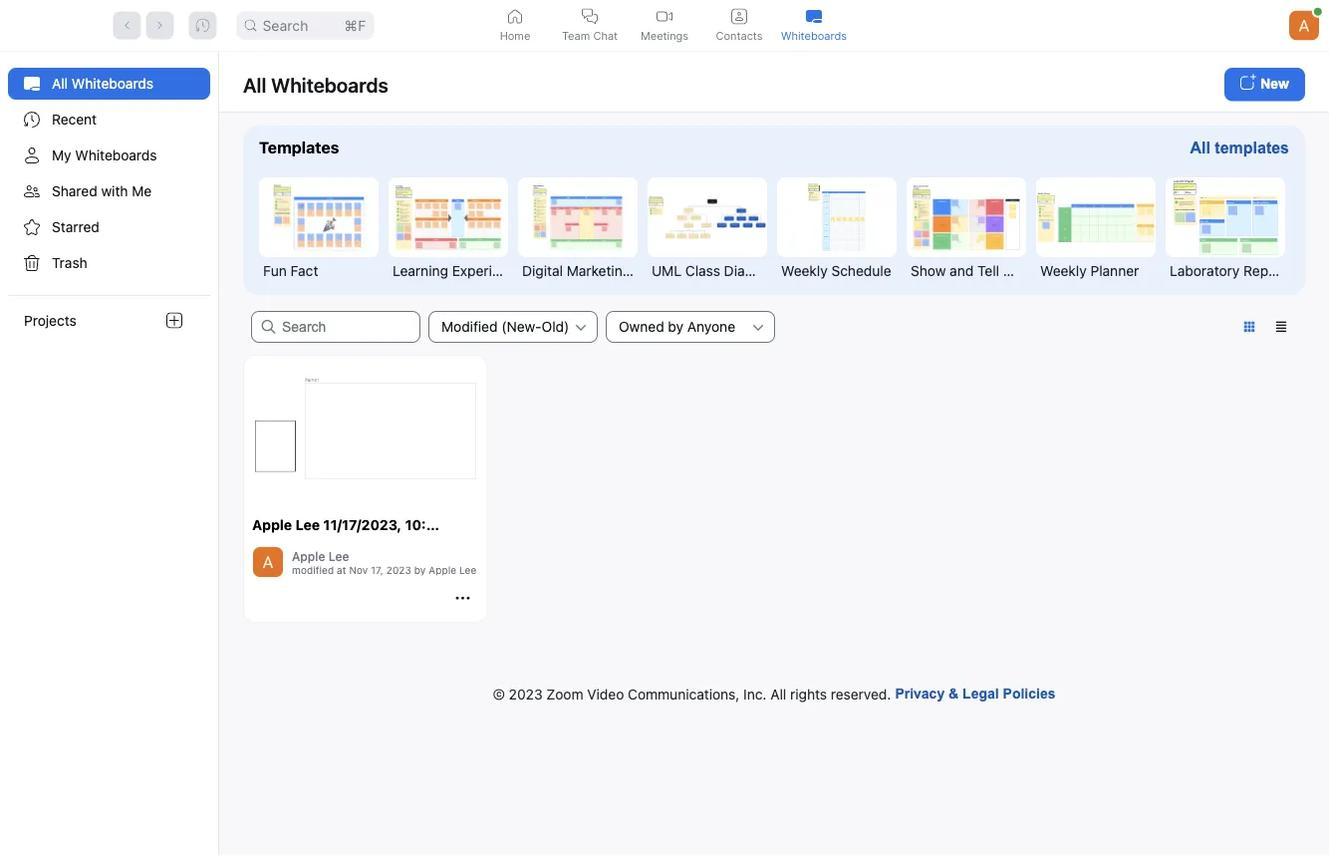 Task type: describe. For each thing, give the bounding box(es) containing it.
video on image
[[657, 8, 673, 24]]

whiteboards
[[782, 29, 847, 42]]

online image
[[1315, 8, 1323, 16]]

tab list containing home
[[478, 0, 852, 51]]

contacts
[[716, 29, 763, 42]]

search
[[263, 17, 308, 34]]

chat
[[593, 29, 618, 42]]

profile contact image
[[732, 8, 748, 24]]

home small image
[[507, 8, 523, 24]]

contacts button
[[702, 0, 777, 51]]

whiteboard small image
[[806, 8, 822, 24]]

team chat image
[[582, 8, 598, 24]]

whiteboards button
[[777, 0, 852, 51]]

⌘f
[[344, 17, 366, 34]]

team chat button
[[553, 0, 627, 51]]



Task type: locate. For each thing, give the bounding box(es) containing it.
team chat
[[562, 29, 618, 42]]

meetings button
[[627, 0, 702, 51]]

home button
[[478, 0, 553, 51]]

team
[[562, 29, 590, 42]]

home
[[500, 29, 531, 42]]

magnifier image
[[245, 19, 257, 31], [245, 19, 257, 31]]

online image
[[1315, 8, 1323, 16]]

whiteboard small image
[[806, 8, 822, 24]]

meetings
[[641, 29, 689, 42]]

avatar image
[[1290, 10, 1320, 40]]

team chat image
[[582, 8, 598, 24]]

home small image
[[507, 8, 523, 24]]

tab list
[[478, 0, 852, 51]]

profile contact image
[[732, 8, 748, 24]]

video on image
[[657, 8, 673, 24]]



Task type: vqa. For each thing, say whether or not it's contained in the screenshot.
Home Small icon
yes



